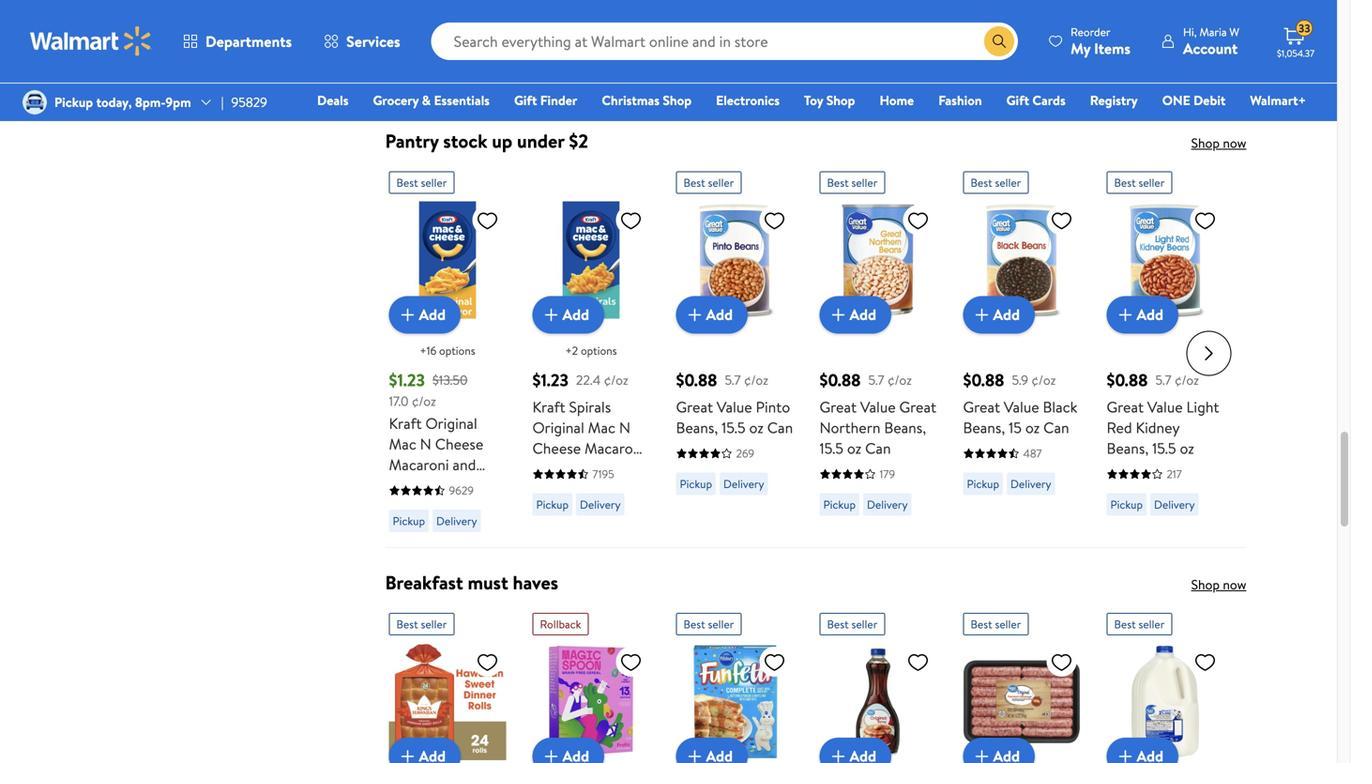Task type: describe. For each thing, give the bounding box(es) containing it.
best seller for kraft original mac n cheese macaroni and cheese dinner, 7.25 oz box image
[[397, 174, 447, 190]]

beans, inside $0.88 5.7 ¢/oz great value great northern beans, 15.5 oz can
[[885, 417, 927, 438]]

5.7 for light
[[1156, 371, 1172, 389]]

seller for great value great northern beans, 15.5 oz can image
[[852, 174, 878, 190]]

great value uncooked original breakfast pork sausage links 12 oz package image
[[964, 643, 1081, 760]]

17.0
[[389, 392, 409, 410]]

deals link
[[309, 90, 357, 110]]

¢/oz for pinto
[[744, 371, 769, 389]]

seller for great value 2% reduced fat milk, 128 fl oz "image"
[[1139, 616, 1165, 632]]

add to cart image for great value black beans, 15 oz can image
[[971, 303, 994, 326]]

add for add to cart icon corresponding to kraft spirals original mac n cheese macaroni and cheese dinner, 5.5 oz box image
[[563, 304, 590, 325]]

seller for great value light red kidney beans, 15.5 oz image
[[1139, 174, 1165, 190]]

product group containing 516
[[676, 0, 794, 98]]

grocery & essentials
[[373, 91, 490, 109]]

add to cart image for great value pinto beans, 15.5 oz can image
[[684, 303, 706, 326]]

services
[[346, 31, 400, 52]]

christmas
[[602, 91, 660, 109]]

kraft inside $1.23 $13.50 17.0 ¢/oz kraft original mac n cheese macaroni and cheese dinner, 7.25 oz box
[[389, 413, 422, 433]]

¢/oz for great
[[888, 371, 912, 389]]

best for 'great value original syrup, 24 oz' image
[[827, 616, 849, 632]]

add to favorites list, kraft original mac n cheese macaroni and cheese dinner, 7.25 oz box image
[[476, 209, 499, 232]]

n for kraft
[[420, 433, 432, 454]]

2617
[[1024, 14, 1045, 30]]

pickup up the breakfast
[[393, 513, 425, 529]]

seller for pillsbury funfetti complete buttermilk pancake and waffle mix, 28 oz box image
[[708, 616, 734, 632]]

pickup down the red on the bottom right
[[1111, 496, 1143, 512]]

¢/oz inside $1.23 $13.50 17.0 ¢/oz kraft original mac n cheese macaroni and cheese dinner, 7.25 oz box
[[412, 392, 436, 410]]

487
[[1024, 445, 1042, 461]]

and for 5.5
[[533, 458, 556, 479]]

can inside $0.88 5.7 ¢/oz great value great northern beans, 15.5 oz can
[[866, 438, 891, 458]]

seller for kraft original mac n cheese macaroni and cheese dinner, 7.25 oz box image
[[421, 174, 447, 190]]

best for great value 2% reduced fat milk, 128 fl oz "image"
[[1115, 616, 1136, 632]]

christmas shop
[[602, 91, 692, 109]]

account
[[1184, 38, 1238, 59]]

walmart+ link
[[1242, 90, 1315, 110]]

oz inside $1.23 22.4 ¢/oz kraft spirals original mac n cheese macaroni and cheese dinner, 5.5 oz box
[[606, 479, 621, 500]]

pantry
[[385, 127, 439, 154]]

oz inside $1.23 $13.50 17.0 ¢/oz kraft original mac n cheese macaroni and cheese dinner, 7.25 oz box
[[418, 495, 432, 516]]

|
[[221, 93, 224, 111]]

add for add to cart icon related to great value great northern beans, 15.5 oz can image
[[850, 304, 877, 325]]

home link
[[872, 90, 923, 110]]

one
[[1163, 91, 1191, 109]]

7.25
[[389, 495, 414, 516]]

light
[[1187, 396, 1220, 417]]

9629
[[449, 482, 474, 498]]

add to cart image for 'great value uncooked original breakfast pork sausage links 12 oz package' image
[[971, 745, 994, 763]]

departments button
[[167, 19, 308, 64]]

pickup up the day
[[536, 45, 569, 61]]

kraft inside $1.23 22.4 ¢/oz kraft spirals original mac n cheese macaroni and cheese dinner, 5.5 oz box
[[533, 396, 566, 417]]

$1.23 $13.50 17.0 ¢/oz kraft original mac n cheese macaroni and cheese dinner, 7.25 oz box
[[389, 368, 488, 516]]

add to favorites list, great value original syrup, 24 oz image
[[907, 650, 930, 674]]

now for breakfast must haves
[[1223, 575, 1247, 594]]

pickup left today,
[[54, 93, 93, 111]]

gift cards
[[1007, 91, 1066, 109]]

add button for great value great northern beans, 15.5 oz can image
[[820, 296, 892, 334]]

| 95829
[[221, 93, 267, 111]]

product group containing 197
[[1107, 0, 1224, 98]]

breakfast
[[385, 569, 463, 595]]

22.4
[[576, 371, 601, 389]]

$0.88 5.7 ¢/oz great value light red kidney beans, 15.5 oz
[[1107, 368, 1220, 458]]

delivery down the 2617
[[1011, 45, 1052, 61]]

box for 7.25
[[436, 495, 461, 516]]

shop now for breakfast must haves
[[1192, 575, 1247, 594]]

pickup up fashion
[[967, 45, 1000, 61]]

reorder
[[1071, 24, 1111, 40]]

seller for great value black beans, 15 oz can image
[[995, 174, 1022, 190]]

rollback
[[540, 616, 581, 632]]

add to favorites list, pillsbury funfetti complete buttermilk pancake and waffle mix, 28 oz box image
[[764, 650, 786, 674]]

king's hawaiian original hawaiian sweet dinner rolls, 24 count, 24 oz image
[[389, 643, 506, 760]]

add to cart image for kraft original mac n cheese macaroni and cheese dinner, 7.25 oz box image
[[397, 303, 419, 326]]

macaroni for kraft
[[389, 454, 449, 475]]

5.7 for pinto
[[725, 371, 741, 389]]

registry link
[[1082, 90, 1147, 110]]

delivery down 217
[[1155, 496, 1195, 512]]

dinner, for 7.25
[[441, 475, 488, 495]]

great value light red kidney beans, 15.5 oz image
[[1107, 201, 1224, 319]]

$0.88 for great value pinto beans, 15.5 oz can
[[676, 368, 718, 392]]

great value 2% reduced fat milk, 128 fl oz image
[[1107, 643, 1224, 760]]

product group containing 2617
[[964, 0, 1081, 98]]

maria
[[1200, 24, 1227, 40]]

stock
[[443, 127, 488, 154]]

15.5 inside $0.88 5.7 ¢/oz great value light red kidney beans, 15.5 oz
[[1153, 438, 1177, 458]]

best seller for 'great value uncooked original breakfast pork sausage links 12 oz package' image
[[971, 616, 1022, 632]]

15
[[1009, 417, 1022, 438]]

great value pinto beans, 15.5 oz can image
[[676, 201, 794, 319]]

great for great value great northern beans, 15.5 oz can
[[820, 396, 857, 417]]

pinto
[[756, 396, 791, 417]]

one debit link
[[1154, 90, 1235, 110]]

best for great value light red kidney beans, 15.5 oz image
[[1115, 174, 1136, 190]]

original for ¢/oz
[[426, 413, 478, 433]]

macaroni for spirals
[[585, 438, 645, 458]]

w
[[1230, 24, 1240, 40]]

finder
[[540, 91, 578, 109]]

toy
[[804, 91, 824, 109]]

pillsbury funfetti complete buttermilk pancake and waffle mix, 28 oz box image
[[676, 643, 794, 760]]

516
[[736, 14, 752, 30]]

great value original syrup, 24 oz image
[[820, 643, 937, 760]]

pickup down $0.88 5.7 ¢/oz great value pinto beans, 15.5 oz can
[[680, 476, 712, 492]]

next slide for product carousel list image
[[1187, 331, 1232, 376]]

best seller for great value great northern beans, 15.5 oz can image
[[827, 174, 878, 190]]

delivery down 8197
[[437, 45, 477, 61]]

$2
[[569, 127, 589, 154]]

oz inside $0.88 5.7 ¢/oz great value great northern beans, 15.5 oz can
[[847, 438, 862, 458]]

best seller for great value pinto beans, 15.5 oz can image
[[684, 174, 734, 190]]

product group containing rollback
[[533, 605, 650, 763]]

add to favorites list, great value light red kidney beans, 15.5 oz image
[[1194, 209, 1217, 232]]

kraft spirals original mac n cheese macaroni and cheese dinner, 5.5 oz box image
[[533, 201, 650, 319]]

mac for kraft
[[389, 433, 417, 454]]

haves
[[513, 569, 558, 595]]

5.7 for great
[[869, 371, 885, 389]]

95829
[[231, 93, 267, 111]]

shop right toy
[[827, 91, 856, 109]]

original for kraft
[[533, 417, 585, 438]]

269
[[736, 445, 755, 461]]

add button for kraft original mac n cheese macaroni and cheese dinner, 7.25 oz box image
[[389, 296, 461, 334]]

beans, inside $0.88 5.7 ¢/oz great value light red kidney beans, 15.5 oz
[[1107, 438, 1149, 458]]

$0.88 for great value great northern beans, 15.5 oz can
[[820, 368, 861, 392]]

shop right christmas
[[663, 91, 692, 109]]

best for pillsbury funfetti complete buttermilk pancake and waffle mix, 28 oz box image
[[684, 616, 706, 632]]

hi,
[[1184, 24, 1197, 40]]

day
[[552, 71, 569, 87]]

2 179 from the top
[[880, 466, 895, 482]]

best seller for great value 2% reduced fat milk, 128 fl oz "image"
[[1115, 616, 1165, 632]]

electronics
[[716, 91, 780, 109]]

delivery down hi,
[[1155, 45, 1195, 61]]

add to favorites list, great value great northern beans, 15.5 oz can image
[[907, 209, 930, 232]]

shop now link for pantry stock up under $2
[[1192, 134, 1247, 152]]

great for great value black beans, 15 oz can
[[964, 396, 1001, 417]]

items
[[1095, 38, 1131, 59]]

beans, inside '$0.88 5.9 ¢/oz great value black beans, 15 oz can'
[[964, 417, 1006, 438]]

add to favorites list, great value uncooked original breakfast pork sausage links 12 oz package image
[[1051, 650, 1073, 674]]

oz inside '$0.88 5.9 ¢/oz great value black beans, 15 oz can'
[[1026, 417, 1040, 438]]

gift finder link
[[506, 90, 586, 110]]

pickup today, 8pm-9pm
[[54, 93, 191, 111]]

kidney
[[1136, 417, 1180, 438]]

best seller for 'great value original syrup, 24 oz' image
[[827, 616, 878, 632]]

+2
[[565, 342, 578, 358]]

under
[[517, 127, 565, 154]]

add to cart image for magic spoon fruity grain-free breakfast cereal, 7 oz box image
[[540, 745, 563, 763]]

best for king's hawaiian original hawaiian sweet dinner rolls, 24 count, 24 oz image
[[397, 616, 418, 632]]

shop down debit
[[1192, 134, 1220, 152]]

product group containing 2756
[[533, 0, 650, 98]]

great for great value pinto beans, 15.5 oz can
[[676, 396, 713, 417]]

add button for great value light red kidney beans, 15.5 oz image
[[1107, 296, 1179, 334]]

must
[[468, 569, 509, 595]]

great value black beans, 15 oz can image
[[964, 201, 1081, 319]]

add for add to cart image associated with kraft original mac n cheese macaroni and cheese dinner, 7.25 oz box image
[[419, 304, 446, 325]]

value for 15.5
[[717, 396, 752, 417]]

best seller for great value light red kidney beans, 15.5 oz image
[[1115, 174, 1165, 190]]

delivery down the 516
[[724, 45, 765, 61]]

reorder my items
[[1071, 24, 1131, 59]]

pickup up christmas shop at the top of page
[[680, 45, 712, 61]]

delivery up shipping
[[580, 45, 621, 61]]

can for black
[[1044, 417, 1070, 438]]

toy shop link
[[796, 90, 864, 110]]



Task type: vqa. For each thing, say whether or not it's contained in the screenshot.
N to the left
yes



Task type: locate. For each thing, give the bounding box(es) containing it.
$0.88 5.7 ¢/oz great value great northern beans, 15.5 oz can
[[820, 368, 937, 458]]

gift for gift finder
[[514, 91, 537, 109]]

registry
[[1090, 91, 1138, 109]]

Walmart Site-Wide search field
[[431, 23, 1019, 60]]

¢/oz inside '$0.88 5.9 ¢/oz great value black beans, 15 oz can'
[[1032, 371, 1056, 389]]

dinner, left 5.5 on the bottom left of page
[[533, 479, 580, 500]]

best seller up great value 2% reduced fat milk, 128 fl oz "image"
[[1115, 616, 1165, 632]]

15.5 right 269
[[820, 438, 844, 458]]

great inside '$0.88 5.9 ¢/oz great value black beans, 15 oz can'
[[964, 396, 1001, 417]]

best seller for king's hawaiian original hawaiian sweet dinner rolls, 24 count, 24 oz image
[[397, 616, 447, 632]]

5.7 up northern
[[869, 371, 885, 389]]

1 $1.23 from the left
[[389, 368, 425, 392]]

now
[[1223, 134, 1247, 152], [1223, 575, 1247, 594]]

mac down 17.0
[[389, 433, 417, 454]]

delivery down the 9629
[[437, 513, 477, 529]]

oz inside $0.88 5.7 ¢/oz great value pinto beans, 15.5 oz can
[[749, 417, 764, 438]]

cards
[[1033, 91, 1066, 109]]

fashion link
[[930, 90, 991, 110]]

0 vertical spatial 179
[[880, 14, 895, 30]]

7195
[[593, 466, 615, 482]]

shop now link up add to favorites list, great value 2% reduced fat milk, 128 fl oz icon
[[1192, 575, 1247, 594]]

1 add button from the left
[[389, 296, 461, 334]]

pickup down northern
[[824, 496, 856, 512]]

best seller up great value light red kidney beans, 15.5 oz image
[[1115, 174, 1165, 190]]

add
[[419, 304, 446, 325], [563, 304, 590, 325], [706, 304, 733, 325], [850, 304, 877, 325], [994, 304, 1020, 325], [1137, 304, 1164, 325]]

$0.88 for great value black beans, 15 oz can
[[964, 368, 1005, 392]]

cheese
[[435, 433, 484, 454], [533, 438, 581, 458], [560, 458, 608, 479], [389, 475, 438, 495]]

departments
[[206, 31, 292, 52]]

3 $0.88 from the left
[[964, 368, 1005, 392]]

1 options from the left
[[439, 342, 476, 358]]

original down $13.50
[[426, 413, 478, 433]]

add to cart image
[[540, 303, 563, 326], [684, 303, 706, 326], [827, 303, 850, 326], [971, 303, 994, 326], [1115, 303, 1137, 326], [540, 745, 563, 763], [684, 745, 706, 763], [827, 745, 850, 763], [1115, 745, 1137, 763]]

$0.88 inside $0.88 5.7 ¢/oz great value great northern beans, 15.5 oz can
[[820, 368, 861, 392]]

box right "7.25"
[[436, 495, 461, 516]]

add to cart image for great value great northern beans, 15.5 oz can image
[[827, 303, 850, 326]]

kraft down 17.0
[[389, 413, 422, 433]]

15.5 up 269
[[722, 417, 746, 438]]

great left pinto
[[676, 396, 713, 417]]

box right 7195
[[624, 479, 649, 500]]

2 shop now from the top
[[1192, 575, 1247, 594]]

gift for gift cards
[[1007, 91, 1030, 109]]

mac inside $1.23 $13.50 17.0 ¢/oz kraft original mac n cheese macaroni and cheese dinner, 7.25 oz box
[[389, 433, 417, 454]]

pickup
[[393, 45, 425, 61], [536, 45, 569, 61], [680, 45, 712, 61], [824, 45, 856, 61], [967, 45, 1000, 61], [1111, 45, 1143, 61], [54, 93, 93, 111], [680, 476, 712, 492], [967, 476, 1000, 492], [536, 496, 569, 512], [824, 496, 856, 512], [1111, 496, 1143, 512], [393, 513, 425, 529]]

add to favorites list, great value black beans, 15 oz can image
[[1051, 209, 1073, 232]]

best seller for great value black beans, 15 oz can image
[[971, 174, 1022, 190]]

8197
[[449, 14, 471, 30]]

best down the fashion link
[[971, 174, 993, 190]]

up
[[492, 127, 513, 154]]

1 horizontal spatial 5.7
[[869, 371, 885, 389]]

5.7 up kidney
[[1156, 371, 1172, 389]]

best seller up great value black beans, 15 oz can image
[[971, 174, 1022, 190]]

1 horizontal spatial n
[[619, 417, 631, 438]]

1 shop now link from the top
[[1192, 134, 1247, 152]]

mac
[[588, 417, 616, 438], [389, 433, 417, 454]]

$0.88 inside $0.88 5.7 ¢/oz great value light red kidney beans, 15.5 oz
[[1107, 368, 1148, 392]]

+16 options
[[420, 342, 476, 358]]

value inside '$0.88 5.9 ¢/oz great value black beans, 15 oz can'
[[1004, 396, 1040, 417]]

fashion
[[939, 91, 982, 109]]

179 up home
[[880, 14, 895, 30]]

5 add from the left
[[994, 304, 1020, 325]]

1 gift from the left
[[514, 91, 537, 109]]

shop now link
[[1192, 134, 1247, 152], [1192, 575, 1247, 594]]

value for kidney
[[1148, 396, 1183, 417]]

delivery up home link
[[867, 45, 908, 61]]

2 value from the left
[[861, 396, 896, 417]]

and inside $1.23 22.4 ¢/oz kraft spirals original mac n cheese macaroni and cheese dinner, 5.5 oz box
[[533, 458, 556, 479]]

$1.23
[[389, 368, 425, 392], [533, 368, 569, 392]]

0 horizontal spatial kraft
[[389, 413, 422, 433]]

box for 5.5
[[624, 479, 649, 500]]

value for 15
[[1004, 396, 1040, 417]]

3 5.7 from the left
[[1156, 371, 1172, 389]]

best for great value black beans, 15 oz can image
[[971, 174, 993, 190]]

0 horizontal spatial dinner,
[[441, 475, 488, 495]]

northern
[[820, 417, 881, 438]]

1 horizontal spatial kraft
[[533, 396, 566, 417]]

product group
[[389, 0, 506, 98], [533, 0, 650, 98], [676, 0, 794, 98], [820, 0, 937, 98], [964, 0, 1081, 98], [1107, 0, 1224, 98], [389, 164, 506, 540], [533, 164, 650, 540], [676, 164, 794, 540], [820, 164, 937, 540], [964, 164, 1081, 540], [1107, 164, 1224, 540], [389, 605, 506, 763], [533, 605, 650, 763], [676, 605, 794, 763], [820, 605, 937, 763], [964, 605, 1081, 763], [1107, 605, 1224, 763]]

best seller for pillsbury funfetti complete buttermilk pancake and waffle mix, 28 oz box image
[[684, 616, 734, 632]]

4 add from the left
[[850, 304, 877, 325]]

great
[[676, 396, 713, 417], [820, 396, 857, 417], [900, 396, 937, 417], [964, 396, 1001, 417], [1107, 396, 1144, 417]]

value inside $0.88 5.7 ¢/oz great value pinto beans, 15.5 oz can
[[717, 396, 752, 417]]

$1.23 inside $1.23 22.4 ¢/oz kraft spirals original mac n cheese macaroni and cheese dinner, 5.5 oz box
[[533, 368, 569, 392]]

seller up pillsbury funfetti complete buttermilk pancake and waffle mix, 28 oz box image
[[708, 616, 734, 632]]

$0.88 inside '$0.88 5.9 ¢/oz great value black beans, 15 oz can'
[[964, 368, 1005, 392]]

today,
[[96, 93, 132, 111]]

best for 'great value uncooked original breakfast pork sausage links 12 oz package' image
[[971, 616, 993, 632]]

pickup up grocery
[[393, 45, 425, 61]]

electronics link
[[708, 90, 789, 110]]

shop up add to favorites list, great value 2% reduced fat milk, 128 fl oz icon
[[1192, 575, 1220, 594]]

5.7 inside $0.88 5.7 ¢/oz great value great northern beans, 15.5 oz can
[[869, 371, 885, 389]]

seller up 'great value original syrup, 24 oz' image
[[852, 616, 878, 632]]

1 $0.88 from the left
[[676, 368, 718, 392]]

2 add from the left
[[563, 304, 590, 325]]

4 value from the left
[[1148, 396, 1183, 417]]

1 horizontal spatial macaroni
[[585, 438, 645, 458]]

dinner, for 5.5
[[533, 479, 580, 500]]

0 horizontal spatial mac
[[389, 433, 417, 454]]

¢/oz inside $0.88 5.7 ¢/oz great value pinto beans, 15.5 oz can
[[744, 371, 769, 389]]

add to cart image for king's hawaiian original hawaiian sweet dinner rolls, 24 count, 24 oz image
[[397, 745, 419, 763]]

1 horizontal spatial original
[[533, 417, 585, 438]]

2 add button from the left
[[533, 296, 605, 334]]

3 value from the left
[[1004, 396, 1040, 417]]

¢/oz inside $1.23 22.4 ¢/oz kraft spirals original mac n cheese macaroni and cheese dinner, 5.5 oz box
[[604, 371, 629, 389]]

add for add to cart icon for great value light red kidney beans, 15.5 oz image
[[1137, 304, 1164, 325]]

pickup down reorder
[[1111, 45, 1143, 61]]

seller up great value pinto beans, 15.5 oz can image
[[708, 174, 734, 190]]

search icon image
[[992, 34, 1007, 49]]

home
[[880, 91, 914, 109]]

1 now from the top
[[1223, 134, 1247, 152]]

best down the breakfast
[[397, 616, 418, 632]]

and for 7.25
[[453, 454, 476, 475]]

best for kraft original mac n cheese macaroni and cheese dinner, 7.25 oz box image
[[397, 174, 418, 190]]

box inside $1.23 $13.50 17.0 ¢/oz kraft original mac n cheese macaroni and cheese dinner, 7.25 oz box
[[436, 495, 461, 516]]

3+ day shipping
[[536, 71, 612, 87]]

5 add button from the left
[[964, 296, 1035, 334]]

beans, inside $0.88 5.7 ¢/oz great value pinto beans, 15.5 oz can
[[676, 417, 718, 438]]

1 value from the left
[[717, 396, 752, 417]]

add button for great value black beans, 15 oz can image
[[964, 296, 1035, 334]]

shipping
[[571, 71, 612, 87]]

box inside $1.23 22.4 ¢/oz kraft spirals original mac n cheese macaroni and cheese dinner, 5.5 oz box
[[624, 479, 649, 500]]

dinner, inside $1.23 22.4 ¢/oz kraft spirals original mac n cheese macaroni and cheese dinner, 5.5 oz box
[[533, 479, 580, 500]]

christmas shop link
[[594, 90, 700, 110]]

best up great value pinto beans, 15.5 oz can image
[[684, 174, 706, 190]]

seller for great value pinto beans, 15.5 oz can image
[[708, 174, 734, 190]]

original down the 22.4
[[533, 417, 585, 438]]

¢/oz inside $0.88 5.7 ¢/oz great value light red kidney beans, 15.5 oz
[[1175, 371, 1200, 389]]

2 5.7 from the left
[[869, 371, 885, 389]]

shop now up add to favorites list, great value 2% reduced fat milk, 128 fl oz icon
[[1192, 575, 1247, 594]]

0 horizontal spatial 15.5
[[722, 417, 746, 438]]

$1.23 for kraft
[[533, 368, 569, 392]]

$13.50
[[433, 371, 468, 389]]

4 great from the left
[[964, 396, 1001, 417]]

box
[[624, 479, 649, 500], [436, 495, 461, 516]]

product group containing 179
[[820, 0, 937, 98]]

dinner, right "7.25"
[[441, 475, 488, 495]]

6 add button from the left
[[1107, 296, 1179, 334]]

1 horizontal spatial 15.5
[[820, 438, 844, 458]]

original inside $1.23 22.4 ¢/oz kraft spirals original mac n cheese macaroni and cheese dinner, 5.5 oz box
[[533, 417, 585, 438]]

1 horizontal spatial gift
[[1007, 91, 1030, 109]]

dinner, inside $1.23 $13.50 17.0 ¢/oz kraft original mac n cheese macaroni and cheese dinner, 7.25 oz box
[[441, 475, 488, 495]]

1 shop now from the top
[[1192, 134, 1247, 152]]

great right "black"
[[1107, 396, 1144, 417]]

¢/oz for light
[[1175, 371, 1200, 389]]

delivery down 7195
[[580, 496, 621, 512]]

best down registry
[[1115, 174, 1136, 190]]

$1.23 22.4 ¢/oz kraft spirals original mac n cheese macaroni and cheese dinner, 5.5 oz box
[[533, 368, 649, 500]]

now for pantry stock up under $2
[[1223, 134, 1247, 152]]

seller up great value great northern beans, 15.5 oz can image
[[852, 174, 878, 190]]

shop now down debit
[[1192, 134, 1247, 152]]

macaroni up 7195
[[585, 438, 645, 458]]

$1.23 down +16
[[389, 368, 425, 392]]

pickup left 5.5 on the bottom left of page
[[536, 496, 569, 512]]

$1,054.37
[[1278, 47, 1315, 60]]

0 vertical spatial shop now link
[[1192, 134, 1247, 152]]

my
[[1071, 38, 1091, 59]]

n inside $1.23 22.4 ¢/oz kraft spirals original mac n cheese macaroni and cheese dinner, 5.5 oz box
[[619, 417, 631, 438]]

value for beans,
[[861, 396, 896, 417]]

shop now
[[1192, 134, 1247, 152], [1192, 575, 1247, 594]]

9pm
[[166, 93, 191, 111]]

best up 'great value uncooked original breakfast pork sausage links 12 oz package' image
[[971, 616, 993, 632]]

seller up great value light red kidney beans, 15.5 oz image
[[1139, 174, 1165, 190]]

best up 'great value original syrup, 24 oz' image
[[827, 616, 849, 632]]

seller down the breakfast
[[421, 616, 447, 632]]

best seller up great value pinto beans, 15.5 oz can image
[[684, 174, 734, 190]]

5.9
[[1012, 371, 1029, 389]]

delivery down northern
[[867, 496, 908, 512]]

options right +2
[[581, 342, 617, 358]]

add for add to cart icon corresponding to great value pinto beans, 15.5 oz can image
[[706, 304, 733, 325]]

2 $0.88 from the left
[[820, 368, 861, 392]]

add to cart image
[[397, 303, 419, 326], [397, 745, 419, 763], [971, 745, 994, 763]]

mac for spirals
[[588, 417, 616, 438]]

1 horizontal spatial $1.23
[[533, 368, 569, 392]]

best up pillsbury funfetti complete buttermilk pancake and waffle mix, 28 oz box image
[[684, 616, 706, 632]]

and inside $1.23 $13.50 17.0 ¢/oz kraft original mac n cheese macaroni and cheese dinner, 7.25 oz box
[[453, 454, 476, 475]]

1 vertical spatial now
[[1223, 575, 1247, 594]]

oz inside $0.88 5.7 ¢/oz great value light red kidney beans, 15.5 oz
[[1180, 438, 1195, 458]]

seller up 'great value uncooked original breakfast pork sausage links 12 oz package' image
[[995, 616, 1022, 632]]

0 horizontal spatial original
[[426, 413, 478, 433]]

add button
[[389, 296, 461, 334], [533, 296, 605, 334], [676, 296, 748, 334], [820, 296, 892, 334], [964, 296, 1035, 334], [1107, 296, 1179, 334]]

n inside $1.23 $13.50 17.0 ¢/oz kraft original mac n cheese macaroni and cheese dinner, 7.25 oz box
[[420, 433, 432, 454]]

pickup up toy shop
[[824, 45, 856, 61]]

seller for king's hawaiian original hawaiian sweet dinner rolls, 24 count, 24 oz image
[[421, 616, 447, 632]]

5.7 up 269
[[725, 371, 741, 389]]

add button for great value pinto beans, 15.5 oz can image
[[676, 296, 748, 334]]

1 179 from the top
[[880, 14, 895, 30]]

8pm-
[[135, 93, 166, 111]]

add to favorites list, king's hawaiian original hawaiian sweet dinner rolls, 24 count, 24 oz image
[[476, 650, 499, 674]]

1 vertical spatial shop now
[[1192, 575, 1247, 594]]

breakfast must haves
[[385, 569, 558, 595]]

magic spoon fruity grain-free breakfast cereal, 7 oz box image
[[533, 643, 650, 760]]

pantry stock up under $2
[[385, 127, 589, 154]]

¢/oz
[[604, 371, 629, 389], [744, 371, 769, 389], [888, 371, 912, 389], [1032, 371, 1056, 389], [1175, 371, 1200, 389], [412, 392, 436, 410]]

3+
[[536, 71, 549, 87]]

0 horizontal spatial gift
[[514, 91, 537, 109]]

2 now from the top
[[1223, 575, 1247, 594]]

best
[[397, 174, 418, 190], [684, 174, 706, 190], [827, 174, 849, 190], [971, 174, 993, 190], [1115, 174, 1136, 190], [397, 616, 418, 632], [684, 616, 706, 632], [827, 616, 849, 632], [971, 616, 993, 632], [1115, 616, 1136, 632]]

value inside $0.88 5.7 ¢/oz great value great northern beans, 15.5 oz can
[[861, 396, 896, 417]]

macaroni inside $1.23 $13.50 17.0 ¢/oz kraft original mac n cheese macaroni and cheese dinner, 7.25 oz box
[[389, 454, 449, 475]]

179 down northern
[[880, 466, 895, 482]]

3 add button from the left
[[676, 296, 748, 334]]

2 options from the left
[[581, 342, 617, 358]]

1 horizontal spatial box
[[624, 479, 649, 500]]

0 horizontal spatial box
[[436, 495, 461, 516]]

macaroni
[[585, 438, 645, 458], [389, 454, 449, 475]]

product group containing 8197
[[389, 0, 506, 98]]

mac up 7195
[[588, 417, 616, 438]]

add to cart image for 'great value original syrup, 24 oz' image
[[827, 745, 850, 763]]

 image
[[23, 90, 47, 115]]

¢/oz for black
[[1032, 371, 1056, 389]]

seller down the "pantry"
[[421, 174, 447, 190]]

0 horizontal spatial options
[[439, 342, 476, 358]]

0 horizontal spatial $1.23
[[389, 368, 425, 392]]

one debit
[[1163, 91, 1226, 109]]

1 add from the left
[[419, 304, 446, 325]]

great left 15 at the bottom right of page
[[964, 396, 1001, 417]]

n for spirals
[[619, 417, 631, 438]]

&
[[422, 91, 431, 109]]

6 add from the left
[[1137, 304, 1164, 325]]

best for great value great northern beans, 15.5 oz can image
[[827, 174, 849, 190]]

kraft left spirals
[[533, 396, 566, 417]]

2 shop now link from the top
[[1192, 575, 1247, 594]]

original inside $1.23 $13.50 17.0 ¢/oz kraft original mac n cheese macaroni and cheese dinner, 7.25 oz box
[[426, 413, 478, 433]]

great inside $0.88 5.7 ¢/oz great value pinto beans, 15.5 oz can
[[676, 396, 713, 417]]

$0.88 5.7 ¢/oz great value pinto beans, 15.5 oz can
[[676, 368, 793, 438]]

walmart image
[[30, 26, 152, 56]]

delivery down 269
[[724, 476, 765, 492]]

gift left cards
[[1007, 91, 1030, 109]]

0 horizontal spatial can
[[768, 417, 793, 438]]

value
[[717, 396, 752, 417], [861, 396, 896, 417], [1004, 396, 1040, 417], [1148, 396, 1183, 417]]

seller for 'great value original syrup, 24 oz' image
[[852, 616, 878, 632]]

can inside '$0.88 5.9 ¢/oz great value black beans, 15 oz can'
[[1044, 417, 1070, 438]]

best seller down the breakfast
[[397, 616, 447, 632]]

original
[[426, 413, 478, 433], [533, 417, 585, 438]]

spirals
[[569, 396, 611, 417]]

5.7 inside $0.88 5.7 ¢/oz great value pinto beans, 15.5 oz can
[[725, 371, 741, 389]]

hi, maria w account
[[1184, 24, 1240, 59]]

and up the 9629
[[453, 454, 476, 475]]

pickup down '$0.88 5.9 ¢/oz great value black beans, 15 oz can'
[[967, 476, 1000, 492]]

5 great from the left
[[1107, 396, 1144, 417]]

add to favorites list, great value 2% reduced fat milk, 128 fl oz image
[[1194, 650, 1217, 674]]

2756
[[593, 14, 617, 30]]

33
[[1299, 20, 1311, 36]]

seller up great value black beans, 15 oz can image
[[995, 174, 1022, 190]]

gift cards link
[[998, 90, 1075, 110]]

1 horizontal spatial and
[[533, 458, 556, 479]]

1 horizontal spatial options
[[581, 342, 617, 358]]

best seller down the "pantry"
[[397, 174, 447, 190]]

1 vertical spatial shop now link
[[1192, 575, 1247, 594]]

2 horizontal spatial 5.7
[[1156, 371, 1172, 389]]

options right +16
[[439, 342, 476, 358]]

great right northern
[[900, 396, 937, 417]]

15.5
[[722, 417, 746, 438], [820, 438, 844, 458], [1153, 438, 1177, 458]]

gift
[[514, 91, 537, 109], [1007, 91, 1030, 109]]

add to favorites list, magic spoon fruity grain-free breakfast cereal, 7 oz box image
[[620, 650, 643, 674]]

0 horizontal spatial 5.7
[[725, 371, 741, 389]]

options for +2 options
[[581, 342, 617, 358]]

$0.88 5.9 ¢/oz great value black beans, 15 oz can
[[964, 368, 1078, 438]]

0 horizontal spatial macaroni
[[389, 454, 449, 475]]

0 horizontal spatial n
[[420, 433, 432, 454]]

add to cart image for great value 2% reduced fat milk, 128 fl oz "image"
[[1115, 745, 1137, 763]]

great right pinto
[[820, 396, 857, 417]]

1 great from the left
[[676, 396, 713, 417]]

2 horizontal spatial can
[[1044, 417, 1070, 438]]

services button
[[308, 19, 416, 64]]

gift down 3+
[[514, 91, 537, 109]]

1 horizontal spatial can
[[866, 438, 891, 458]]

$1.23 for ¢/oz
[[389, 368, 425, 392]]

¢/oz for original
[[604, 371, 629, 389]]

best seller up 'great value original syrup, 24 oz' image
[[827, 616, 878, 632]]

seller for 'great value uncooked original breakfast pork sausage links 12 oz package' image
[[995, 616, 1022, 632]]

15.5 up 217
[[1153, 438, 1177, 458]]

debit
[[1194, 91, 1226, 109]]

2 horizontal spatial 15.5
[[1153, 438, 1177, 458]]

shop now link for breakfast must haves
[[1192, 575, 1247, 594]]

shop now link down debit
[[1192, 134, 1247, 152]]

kraft original mac n cheese macaroni and cheese dinner, 7.25 oz box image
[[389, 201, 506, 319]]

3 great from the left
[[900, 396, 937, 417]]

1 vertical spatial 179
[[880, 466, 895, 482]]

2 $1.23 from the left
[[533, 368, 569, 392]]

macaroni inside $1.23 22.4 ¢/oz kraft spirals original mac n cheese macaroni and cheese dinner, 5.5 oz box
[[585, 438, 645, 458]]

walmart+
[[1251, 91, 1307, 109]]

¢/oz inside $0.88 5.7 ¢/oz great value great northern beans, 15.5 oz can
[[888, 371, 912, 389]]

add to cart image for pillsbury funfetti complete buttermilk pancake and waffle mix, 28 oz box image
[[684, 745, 706, 763]]

15.5 inside $0.88 5.7 ¢/oz great value great northern beans, 15.5 oz can
[[820, 438, 844, 458]]

1 horizontal spatial mac
[[588, 417, 616, 438]]

best for great value pinto beans, 15.5 oz can image
[[684, 174, 706, 190]]

1 5.7 from the left
[[725, 371, 741, 389]]

add to favorites list, great value pinto beans, 15.5 oz can image
[[764, 209, 786, 232]]

black
[[1043, 396, 1078, 417]]

toy shop
[[804, 91, 856, 109]]

and
[[453, 454, 476, 475], [533, 458, 556, 479]]

options for +16 options
[[439, 342, 476, 358]]

add button for kraft spirals original mac n cheese macaroni and cheese dinner, 5.5 oz box image
[[533, 296, 605, 334]]

great value great northern beans, 15.5 oz can image
[[820, 201, 937, 319]]

add for add to cart icon related to great value black beans, 15 oz can image
[[994, 304, 1020, 325]]

0 vertical spatial now
[[1223, 134, 1247, 152]]

macaroni up "7.25"
[[389, 454, 449, 475]]

add to cart image for kraft spirals original mac n cheese macaroni and cheese dinner, 5.5 oz box image
[[540, 303, 563, 326]]

best up great value 2% reduced fat milk, 128 fl oz "image"
[[1115, 616, 1136, 632]]

4 $0.88 from the left
[[1107, 368, 1148, 392]]

1 horizontal spatial dinner,
[[533, 479, 580, 500]]

essentials
[[434, 91, 490, 109]]

217
[[1167, 466, 1183, 482]]

2 great from the left
[[820, 396, 857, 417]]

can inside $0.88 5.7 ¢/oz great value pinto beans, 15.5 oz can
[[768, 417, 793, 438]]

Search search field
[[431, 23, 1019, 60]]

$0.88
[[676, 368, 718, 392], [820, 368, 861, 392], [964, 368, 1005, 392], [1107, 368, 1148, 392]]

0 vertical spatial shop now
[[1192, 134, 1247, 152]]

5.5
[[583, 479, 603, 500]]

2 gift from the left
[[1007, 91, 1030, 109]]

mac inside $1.23 22.4 ¢/oz kraft spirals original mac n cheese macaroni and cheese dinner, 5.5 oz box
[[588, 417, 616, 438]]

add to favorites list, kraft spirals original mac n cheese macaroni and cheese dinner, 5.5 oz box image
[[620, 209, 643, 232]]

best down toy shop link
[[827, 174, 849, 190]]

dinner,
[[441, 475, 488, 495], [533, 479, 580, 500]]

delivery down 487
[[1011, 476, 1052, 492]]

+2 options
[[565, 342, 617, 358]]

and left 5.5 on the bottom left of page
[[533, 458, 556, 479]]

5.7 inside $0.88 5.7 ¢/oz great value light red kidney beans, 15.5 oz
[[1156, 371, 1172, 389]]

seller up great value 2% reduced fat milk, 128 fl oz "image"
[[1139, 616, 1165, 632]]

great inside $0.88 5.7 ¢/oz great value light red kidney beans, 15.5 oz
[[1107, 396, 1144, 417]]

3 add from the left
[[706, 304, 733, 325]]

best down the "pantry"
[[397, 174, 418, 190]]

15.5 inside $0.88 5.7 ¢/oz great value pinto beans, 15.5 oz can
[[722, 417, 746, 438]]

197
[[1167, 14, 1183, 30]]

0 horizontal spatial and
[[453, 454, 476, 475]]

value inside $0.88 5.7 ¢/oz great value light red kidney beans, 15.5 oz
[[1148, 396, 1183, 417]]

+16
[[420, 342, 437, 358]]

gift finder
[[514, 91, 578, 109]]

grocery & essentials link
[[365, 90, 498, 110]]

best seller up pillsbury funfetti complete buttermilk pancake and waffle mix, 28 oz box image
[[684, 616, 734, 632]]

grocery
[[373, 91, 419, 109]]

red
[[1107, 417, 1133, 438]]

best seller up 'great value uncooked original breakfast pork sausage links 12 oz package' image
[[971, 616, 1022, 632]]

4 add button from the left
[[820, 296, 892, 334]]

n
[[619, 417, 631, 438], [420, 433, 432, 454]]

$0.88 inside $0.88 5.7 ¢/oz great value pinto beans, 15.5 oz can
[[676, 368, 718, 392]]

$1.23 down +2
[[533, 368, 569, 392]]

deals
[[317, 91, 349, 109]]

oz
[[749, 417, 764, 438], [1026, 417, 1040, 438], [847, 438, 862, 458], [1180, 438, 1195, 458], [606, 479, 621, 500], [418, 495, 432, 516]]

$1.23 inside $1.23 $13.50 17.0 ¢/oz kraft original mac n cheese macaroni and cheese dinner, 7.25 oz box
[[389, 368, 425, 392]]

shop now for pantry stock up under $2
[[1192, 134, 1247, 152]]

add to cart image for great value light red kidney beans, 15.5 oz image
[[1115, 303, 1137, 326]]

best seller up great value great northern beans, 15.5 oz can image
[[827, 174, 878, 190]]

can for pinto
[[768, 417, 793, 438]]



